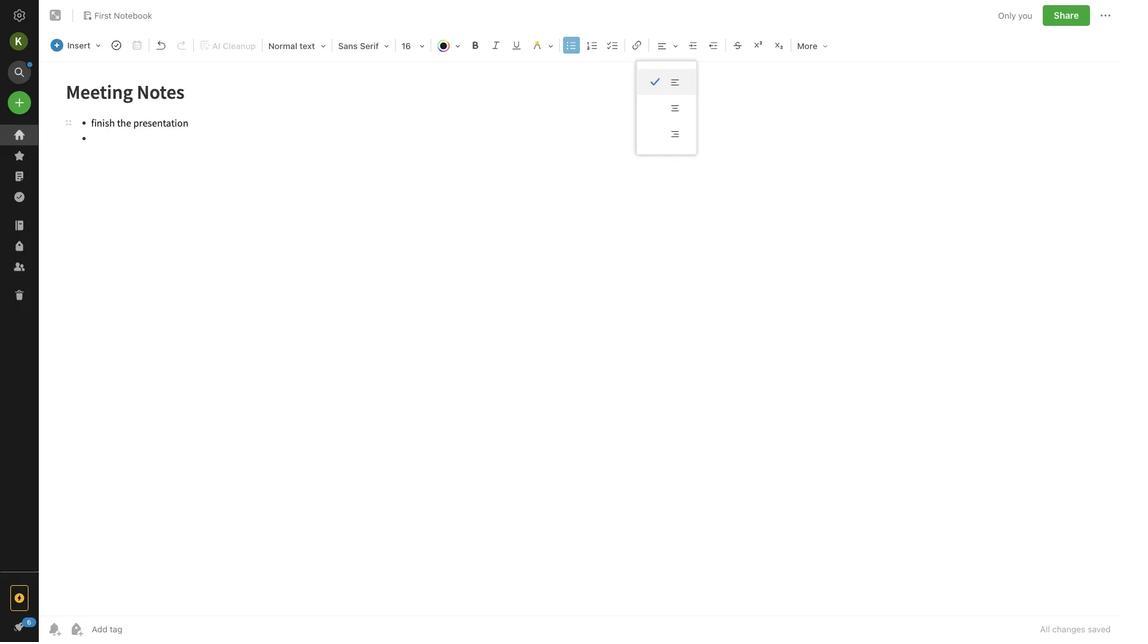 Task type: vqa. For each thing, say whether or not it's contained in the screenshot.
Share
yes



Task type: locate. For each thing, give the bounding box(es) containing it.
normal
[[268, 41, 297, 51]]

normal text
[[268, 41, 315, 51]]

Alignment field
[[651, 36, 683, 55]]

Highlight field
[[527, 36, 558, 55]]

settings image
[[12, 8, 27, 23]]

subscript image
[[770, 36, 788, 54]]

superscript image
[[750, 36, 768, 54]]

Add tag field
[[91, 624, 188, 635]]

sans serif
[[338, 41, 379, 51]]

all
[[1041, 625, 1050, 635]]

only
[[999, 11, 1016, 20]]

more
[[797, 41, 818, 51]]

add a reminder image
[[47, 622, 62, 638]]

more actions image
[[1098, 8, 1114, 23]]

More field
[[793, 36, 833, 55]]

click to expand image
[[33, 619, 43, 635]]

Account field
[[0, 28, 39, 54]]

notebook
[[114, 10, 152, 20]]

share
[[1054, 10, 1080, 21]]

add tag image
[[69, 622, 84, 638]]

menu item
[[637, 69, 697, 95]]

tree
[[0, 125, 39, 572]]

Insert field
[[47, 36, 105, 54]]

italic image
[[487, 36, 505, 54]]

Heading level field
[[264, 36, 330, 55]]

16
[[402, 41, 411, 51]]

task image
[[107, 36, 125, 54]]

share button
[[1043, 5, 1091, 26]]

expand note image
[[48, 8, 63, 23]]

Font size field
[[397, 36, 429, 55]]

changes
[[1053, 625, 1086, 635]]

first notebook
[[94, 10, 152, 20]]

More actions field
[[1098, 5, 1114, 26]]

6
[[27, 619, 31, 626]]

Font color field
[[433, 36, 465, 55]]

undo image
[[152, 36, 170, 54]]



Task type: describe. For each thing, give the bounding box(es) containing it.
all changes saved
[[1041, 625, 1111, 635]]

bulleted list image
[[563, 36, 581, 54]]

saved
[[1088, 625, 1111, 635]]

insert link image
[[628, 36, 646, 54]]

strikethrough image
[[729, 36, 747, 54]]

first notebook button
[[78, 6, 157, 25]]

sans
[[338, 41, 358, 51]]

underline image
[[508, 36, 526, 54]]

checklist image
[[604, 36, 622, 54]]

note window element
[[39, 0, 1122, 643]]

dropdown list menu
[[637, 69, 697, 147]]

home image
[[12, 127, 27, 143]]

indent image
[[684, 36, 702, 54]]

insert
[[67, 40, 91, 50]]

Font family field
[[334, 36, 394, 55]]

Note Editor text field
[[39, 62, 1122, 616]]

only you
[[999, 11, 1033, 20]]

serif
[[360, 41, 379, 51]]

outdent image
[[705, 36, 723, 54]]

bold image
[[466, 36, 484, 54]]

numbered list image
[[583, 36, 601, 54]]

account image
[[10, 32, 28, 50]]

you
[[1019, 11, 1033, 20]]

first
[[94, 10, 112, 20]]

Help and Learning task checklist field
[[0, 617, 39, 638]]

text
[[300, 41, 315, 51]]

black friday offer image
[[12, 591, 27, 607]]



